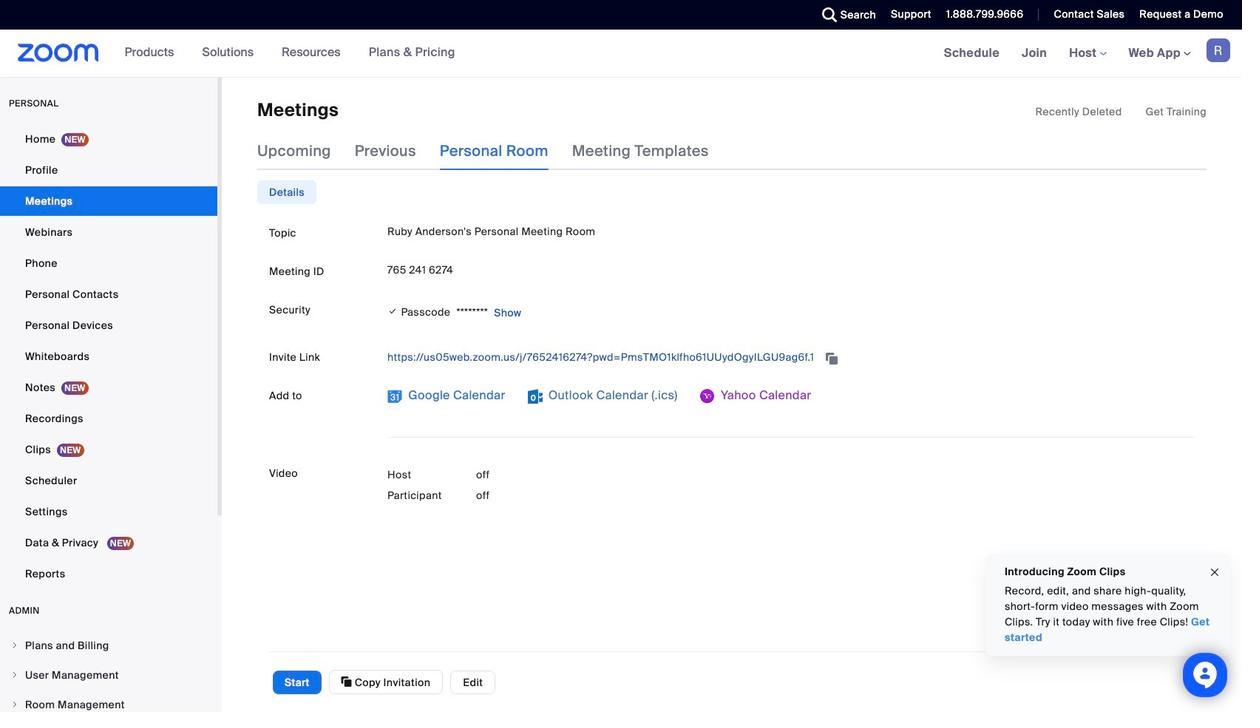 Task type: locate. For each thing, give the bounding box(es) containing it.
1 vertical spatial right image
[[10, 701, 19, 710]]

close image
[[1210, 564, 1221, 581]]

banner
[[0, 30, 1243, 78]]

menu item
[[0, 632, 218, 660], [0, 661, 218, 690], [0, 691, 218, 712]]

3 menu item from the top
[[0, 691, 218, 712]]

1 vertical spatial menu item
[[0, 661, 218, 690]]

personal menu menu
[[0, 124, 218, 590]]

profile picture image
[[1207, 38, 1231, 62]]

1 right image from the top
[[10, 671, 19, 680]]

tab
[[257, 181, 317, 204]]

0 vertical spatial right image
[[10, 671, 19, 680]]

right image
[[10, 641, 19, 650]]

application
[[1036, 104, 1207, 119], [388, 346, 1196, 369]]

add to outlook calendar (.ics) image
[[528, 389, 543, 404]]

add to yahoo calendar image
[[700, 389, 715, 404]]

right image for second menu item from the bottom of the admin menu menu
[[10, 671, 19, 680]]

0 vertical spatial menu item
[[0, 632, 218, 660]]

tab list
[[257, 181, 317, 204]]

2 vertical spatial menu item
[[0, 691, 218, 712]]

right image
[[10, 671, 19, 680], [10, 701, 19, 710]]

2 right image from the top
[[10, 701, 19, 710]]

0 vertical spatial application
[[1036, 104, 1207, 119]]



Task type: describe. For each thing, give the bounding box(es) containing it.
1 menu item from the top
[[0, 632, 218, 660]]

tabs of meeting tab list
[[257, 132, 733, 170]]

2 menu item from the top
[[0, 661, 218, 690]]

copy image
[[341, 675, 352, 689]]

1 vertical spatial application
[[388, 346, 1196, 369]]

admin menu menu
[[0, 632, 218, 712]]

product information navigation
[[114, 30, 467, 77]]

checked image
[[388, 304, 398, 319]]

meetings navigation
[[933, 30, 1243, 78]]

right image for third menu item from the top of the admin menu menu
[[10, 701, 19, 710]]

zoom logo image
[[18, 44, 99, 62]]

add to google calendar image
[[388, 389, 402, 404]]



Task type: vqa. For each thing, say whether or not it's contained in the screenshot.
the bottommost application
yes



